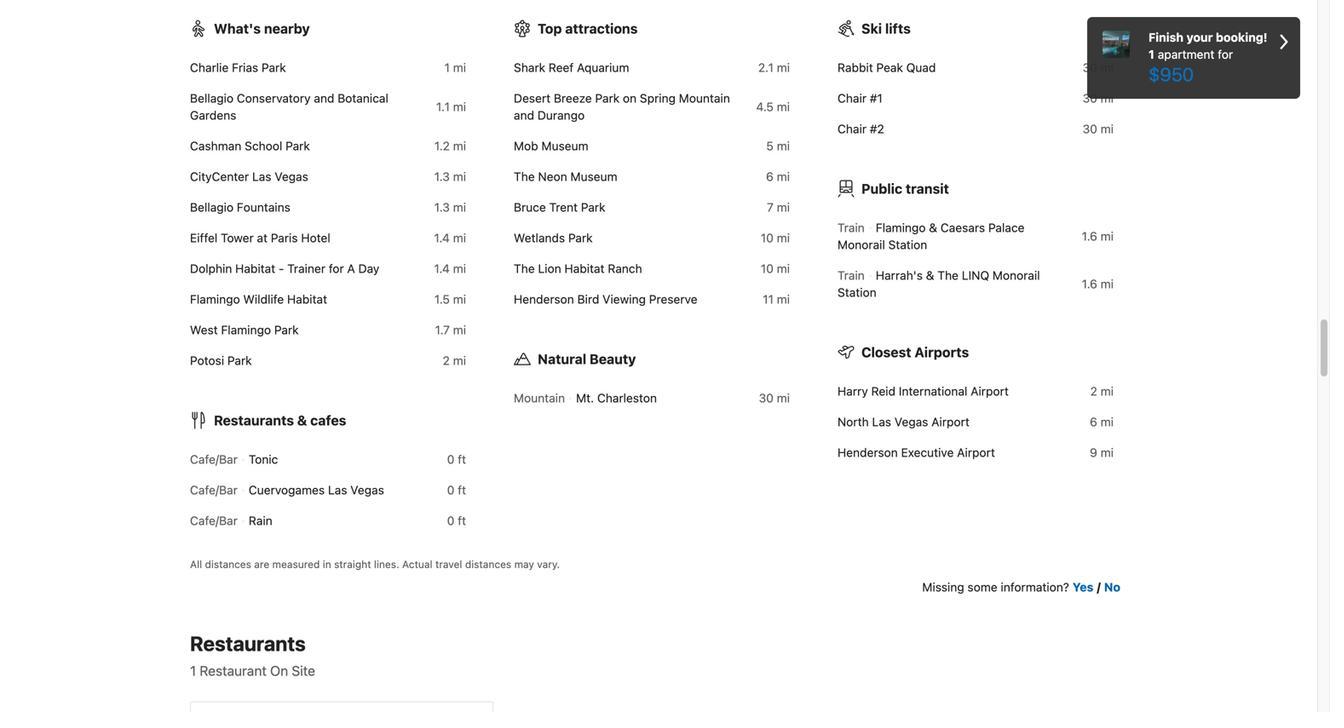 Task type: locate. For each thing, give the bounding box(es) containing it.
mi for dolphin habitat - trainer for a day
[[453, 262, 466, 276]]

0 horizontal spatial mountain
[[514, 391, 565, 405]]

0 vertical spatial and
[[314, 91, 334, 105]]

1 horizontal spatial las
[[328, 483, 347, 497]]

park for bruce trent park
[[581, 200, 606, 214]]

1 vertical spatial las
[[872, 415, 892, 429]]

train down "public"
[[838, 221, 865, 235]]

mi for desert breeze park on spring mountain and durango
[[777, 100, 790, 114]]

mi for bellagio conservatory and botanical gardens
[[453, 100, 466, 114]]

2 10 mi from the top
[[761, 262, 790, 276]]

0 vertical spatial vegas
[[275, 170, 308, 184]]

& inside flamingo & caesars palace monorail station
[[929, 221, 938, 235]]

henderson for henderson bird viewing preserve
[[514, 292, 574, 306]]

1 vertical spatial museum
[[571, 170, 618, 184]]

1 horizontal spatial 2
[[1091, 384, 1098, 398]]

1 train from the top
[[838, 221, 865, 235]]

the left 'linq' in the right of the page
[[938, 268, 959, 282]]

1 cafe/bar from the top
[[190, 453, 238, 467]]

conservatory
[[237, 91, 311, 105]]

on
[[623, 91, 637, 105]]

1 1.6 from the top
[[1082, 229, 1098, 243]]

park left on
[[595, 91, 620, 105]]

1 distances from the left
[[205, 559, 251, 571]]

mi for chair #2
[[1101, 122, 1114, 136]]

2 bellagio from the top
[[190, 200, 234, 214]]

flamingo down public transit
[[876, 221, 926, 235]]

2 vertical spatial airport
[[957, 446, 996, 460]]

cashman
[[190, 139, 242, 153]]

2 vertical spatial 0 ft
[[447, 514, 466, 528]]

henderson down north
[[838, 446, 898, 460]]

cuervogames las vegas
[[249, 483, 384, 497]]

mob
[[514, 139, 538, 153]]

station inside flamingo & caesars palace monorail station
[[889, 238, 928, 252]]

2 mi down 1.7 mi
[[443, 354, 466, 368]]

mi for west flamingo park
[[453, 323, 466, 337]]

& inside harrah's & the linq monorail station
[[926, 268, 935, 282]]

0 horizontal spatial and
[[314, 91, 334, 105]]

0 for tonic
[[447, 453, 455, 467]]

0 vertical spatial 1.6 mi
[[1082, 229, 1114, 243]]

for
[[1218, 47, 1234, 61], [329, 262, 344, 276]]

0 horizontal spatial 6
[[766, 170, 774, 184]]

30 mi
[[1083, 60, 1114, 75], [1083, 91, 1114, 105], [1083, 122, 1114, 136], [759, 391, 790, 405]]

vegas up all distances are measured in straight lines. actual travel distances may vary.
[[351, 483, 384, 497]]

park right frias
[[262, 60, 286, 75]]

0 horizontal spatial 1
[[190, 663, 196, 679]]

and
[[314, 91, 334, 105], [514, 108, 535, 122]]

0 vertical spatial for
[[1218, 47, 1234, 61]]

0 vertical spatial flamingo
[[876, 221, 926, 235]]

park right trent
[[581, 200, 606, 214]]

for down booking!
[[1218, 47, 1234, 61]]

1 0 ft from the top
[[447, 453, 466, 467]]

station inside harrah's & the linq monorail station
[[838, 285, 877, 300]]

missing
[[923, 580, 965, 594]]

park for west flamingo park
[[274, 323, 299, 337]]

1 vertical spatial ft
[[458, 483, 466, 497]]

1 bellagio from the top
[[190, 91, 234, 105]]

10 down 7
[[761, 231, 774, 245]]

spring
[[640, 91, 676, 105]]

mi for cashman school park
[[453, 139, 466, 153]]

2 horizontal spatial habitat
[[565, 262, 605, 276]]

3 0 ft from the top
[[447, 514, 466, 528]]

2 ft from the top
[[458, 483, 466, 497]]

2 mi up 9 mi
[[1091, 384, 1114, 398]]

30 for chair #2
[[1083, 122, 1098, 136]]

1 vertical spatial monorail
[[993, 268, 1041, 282]]

monorail right 'linq' in the right of the page
[[993, 268, 1041, 282]]

missing some information? yes / no
[[923, 580, 1121, 594]]

#1
[[870, 91, 883, 105]]

1 vertical spatial 0 ft
[[447, 483, 466, 497]]

mi for the neon museum
[[777, 170, 790, 184]]

train
[[838, 221, 865, 235], [838, 268, 865, 282]]

cafe/bar left rain
[[190, 514, 238, 528]]

2 down 1.7 at the top
[[443, 354, 450, 368]]

museum up the neon museum
[[542, 139, 589, 153]]

0 ft for rain
[[447, 514, 466, 528]]

0 vertical spatial 1.3
[[434, 170, 450, 184]]

bellagio inside bellagio conservatory and botanical gardens
[[190, 91, 234, 105]]

1 vertical spatial station
[[838, 285, 877, 300]]

las right north
[[872, 415, 892, 429]]

monorail inside flamingo & caesars palace monorail station
[[838, 238, 886, 252]]

mi for rabbit peak quad
[[1101, 60, 1114, 75]]

0 vertical spatial 1.3 mi
[[434, 170, 466, 184]]

some
[[968, 580, 998, 594]]

las down school
[[252, 170, 272, 184]]

site
[[292, 663, 315, 679]]

the left neon on the top left of the page
[[514, 170, 535, 184]]

1 up 1.1 mi
[[445, 60, 450, 75]]

2 0 ft from the top
[[447, 483, 466, 497]]

1 vertical spatial 1.6 mi
[[1082, 277, 1114, 291]]

1 horizontal spatial 1
[[445, 60, 450, 75]]

restaurants for restaurants 1 restaurant on site
[[190, 632, 306, 656]]

30 for rabbit peak quad
[[1083, 60, 1098, 75]]

paris
[[271, 231, 298, 245]]

vegas for north las vegas airport
[[895, 415, 929, 429]]

and left botanical
[[314, 91, 334, 105]]

0 vertical spatial 0
[[447, 453, 455, 467]]

1 vertical spatial train
[[838, 268, 865, 282]]

0 horizontal spatial las
[[252, 170, 272, 184]]

1 vertical spatial 1.3 mi
[[434, 200, 466, 214]]

2 1.4 from the top
[[434, 262, 450, 276]]

0 vertical spatial monorail
[[838, 238, 886, 252]]

public
[[862, 181, 903, 197]]

1 vertical spatial 1.6
[[1082, 277, 1098, 291]]

park up the lion habitat ranch
[[568, 231, 593, 245]]

10 for the lion habitat ranch
[[761, 262, 774, 276]]

finish
[[1149, 30, 1184, 44]]

rabbit peak quad
[[838, 60, 936, 75]]

1 vertical spatial cafe/bar
[[190, 483, 238, 497]]

ft for rain
[[458, 514, 466, 528]]

2 1.4 mi from the top
[[434, 262, 466, 276]]

0 vertical spatial 0 ft
[[447, 453, 466, 467]]

chair for chair #2
[[838, 122, 867, 136]]

1 vertical spatial 0
[[447, 483, 455, 497]]

1 vertical spatial 2
[[1091, 384, 1098, 398]]

1 horizontal spatial monorail
[[993, 268, 1041, 282]]

las
[[252, 170, 272, 184], [872, 415, 892, 429], [328, 483, 347, 497]]

10
[[761, 231, 774, 245], [761, 262, 774, 276]]

1 vertical spatial 6 mi
[[1090, 415, 1114, 429]]

0 ft for tonic
[[447, 453, 466, 467]]

11 mi
[[763, 292, 790, 306]]

mi for chair #1
[[1101, 91, 1114, 105]]

1 vertical spatial 10 mi
[[761, 262, 790, 276]]

0 horizontal spatial henderson
[[514, 292, 574, 306]]

1.6 mi for flamingo & caesars palace monorail station
[[1082, 229, 1114, 243]]

7
[[767, 200, 774, 214]]

museum
[[542, 139, 589, 153], [571, 170, 618, 184]]

tower
[[221, 231, 254, 245]]

6 mi down 5 mi
[[766, 170, 790, 184]]

restaurants up tonic
[[214, 412, 294, 429]]

0 vertical spatial mountain
[[679, 91, 730, 105]]

1 0 from the top
[[447, 453, 455, 467]]

hotel
[[301, 231, 331, 245]]

charlie frias park
[[190, 60, 286, 75]]

mi for mob museum
[[777, 139, 790, 153]]

2 vertical spatial cafe/bar
[[190, 514, 238, 528]]

mi for wetlands park
[[777, 231, 790, 245]]

flamingo for &
[[876, 221, 926, 235]]

6 mi
[[766, 170, 790, 184], [1090, 415, 1114, 429]]

monorail up harrah's at the top of the page
[[838, 238, 886, 252]]

las for citycenter
[[252, 170, 272, 184]]

1 horizontal spatial mountain
[[679, 91, 730, 105]]

1 horizontal spatial henderson
[[838, 446, 898, 460]]

5
[[767, 139, 774, 153]]

1 1.3 from the top
[[434, 170, 450, 184]]

1 vertical spatial 6
[[1090, 415, 1098, 429]]

3 ft from the top
[[458, 514, 466, 528]]

citycenter las vegas
[[190, 170, 308, 184]]

mi for harry reid international airport
[[1101, 384, 1114, 398]]

park
[[262, 60, 286, 75], [595, 91, 620, 105], [286, 139, 310, 153], [581, 200, 606, 214], [568, 231, 593, 245], [274, 323, 299, 337], [227, 354, 252, 368]]

distances left may
[[465, 559, 512, 571]]

10 mi for the lion habitat ranch
[[761, 262, 790, 276]]

what's
[[214, 20, 261, 37]]

mi for henderson executive airport
[[1101, 446, 1114, 460]]

bird
[[578, 292, 600, 306]]

restaurants inside restaurants 1 restaurant on site
[[190, 632, 306, 656]]

0 vertical spatial station
[[889, 238, 928, 252]]

travel
[[436, 559, 462, 571]]

0 vertical spatial 1.4
[[434, 231, 450, 245]]

6 for the neon museum
[[766, 170, 774, 184]]

0 vertical spatial bellagio
[[190, 91, 234, 105]]

2 vertical spatial ft
[[458, 514, 466, 528]]

chair
[[838, 91, 867, 105], [838, 122, 867, 136]]

6 mi up 9 mi
[[1090, 415, 1114, 429]]

0 horizontal spatial 2
[[443, 354, 450, 368]]

2 vertical spatial &
[[297, 412, 307, 429]]

flamingo & caesars palace monorail station
[[838, 221, 1025, 252]]

mi for citycenter las vegas
[[453, 170, 466, 184]]

chair left #1 on the top
[[838, 91, 867, 105]]

henderson down lion
[[514, 292, 574, 306]]

1 vertical spatial airport
[[932, 415, 970, 429]]

cafe/bar for rain
[[190, 514, 238, 528]]

1.6 mi for harrah's & the linq monorail station
[[1082, 277, 1114, 291]]

2 up 9
[[1091, 384, 1098, 398]]

1 horizontal spatial for
[[1218, 47, 1234, 61]]

1 vertical spatial vegas
[[895, 415, 929, 429]]

and inside bellagio conservatory and botanical gardens
[[314, 91, 334, 105]]

0 vertical spatial train
[[838, 221, 865, 235]]

airport right international
[[971, 384, 1009, 398]]

distances right all
[[205, 559, 251, 571]]

for left a
[[329, 262, 344, 276]]

1 horizontal spatial station
[[889, 238, 928, 252]]

1 10 mi from the top
[[761, 231, 790, 245]]

monorail for flamingo & caesars palace monorail station
[[838, 238, 886, 252]]

cafe/bar for cuervogames las vegas
[[190, 483, 238, 497]]

2 mi for harry reid international airport
[[1091, 384, 1114, 398]]

1 1.3 mi from the top
[[434, 170, 466, 184]]

1 horizontal spatial 6
[[1090, 415, 1098, 429]]

1 1.4 mi from the top
[[434, 231, 466, 245]]

monorail inside harrah's & the linq monorail station
[[993, 268, 1041, 282]]

0 vertical spatial chair
[[838, 91, 867, 105]]

1.2
[[435, 139, 450, 153]]

airport down international
[[932, 415, 970, 429]]

0 vertical spatial henderson
[[514, 292, 574, 306]]

the left lion
[[514, 262, 535, 276]]

2 0 from the top
[[447, 483, 455, 497]]

6 up 9
[[1090, 415, 1098, 429]]

mi for north las vegas airport
[[1101, 415, 1114, 429]]

mi for henderson bird viewing preserve
[[777, 292, 790, 306]]

flamingo down flamingo wildlife habitat in the left top of the page
[[221, 323, 271, 337]]

30 mi for rabbit peak quad
[[1083, 60, 1114, 75]]

bellagio down citycenter
[[190, 200, 234, 214]]

0 horizontal spatial 6 mi
[[766, 170, 790, 184]]

0 horizontal spatial vegas
[[275, 170, 308, 184]]

10 mi up 11 mi
[[761, 262, 790, 276]]

1 vertical spatial flamingo
[[190, 292, 240, 306]]

chair left #2 at the right of the page
[[838, 122, 867, 136]]

3 cafe/bar from the top
[[190, 514, 238, 528]]

2 vertical spatial vegas
[[351, 483, 384, 497]]

2 1.6 mi from the top
[[1082, 277, 1114, 291]]

0 vertical spatial 6 mi
[[766, 170, 790, 184]]

2 1.6 from the top
[[1082, 277, 1098, 291]]

2 vertical spatial 0
[[447, 514, 455, 528]]

1
[[1149, 47, 1155, 61], [445, 60, 450, 75], [190, 663, 196, 679]]

0 horizontal spatial distances
[[205, 559, 251, 571]]

park inside desert breeze park on spring mountain and durango
[[595, 91, 620, 105]]

3 0 from the top
[[447, 514, 455, 528]]

1 vertical spatial 1.3
[[434, 200, 450, 214]]

30 for chair #1
[[1083, 91, 1098, 105]]

airport right executive
[[957, 446, 996, 460]]

10 up 11
[[761, 262, 774, 276]]

mi
[[453, 60, 466, 75], [777, 60, 790, 75], [1101, 60, 1114, 75], [1101, 91, 1114, 105], [453, 100, 466, 114], [777, 100, 790, 114], [1101, 122, 1114, 136], [453, 139, 466, 153], [777, 139, 790, 153], [453, 170, 466, 184], [777, 170, 790, 184], [453, 200, 466, 214], [777, 200, 790, 214], [1101, 229, 1114, 243], [453, 231, 466, 245], [777, 231, 790, 245], [453, 262, 466, 276], [777, 262, 790, 276], [1101, 277, 1114, 291], [453, 292, 466, 306], [777, 292, 790, 306], [453, 323, 466, 337], [453, 354, 466, 368], [1101, 384, 1114, 398], [777, 391, 790, 405], [1101, 415, 1114, 429], [1101, 446, 1114, 460]]

0 vertical spatial &
[[929, 221, 938, 235]]

yes
[[1073, 580, 1094, 594]]

1.4 for eiffel tower at paris hotel
[[434, 231, 450, 245]]

natural beauty
[[538, 351, 636, 367]]

0 vertical spatial las
[[252, 170, 272, 184]]

1.4 mi for eiffel tower at paris hotel
[[434, 231, 466, 245]]

2 horizontal spatial 1
[[1149, 47, 1155, 61]]

0 vertical spatial 10 mi
[[761, 231, 790, 245]]

0 vertical spatial airport
[[971, 384, 1009, 398]]

& right harrah's at the top of the page
[[926, 268, 935, 282]]

habitat down trainer
[[287, 292, 327, 306]]

0 horizontal spatial monorail
[[838, 238, 886, 252]]

and down desert
[[514, 108, 535, 122]]

1 vertical spatial henderson
[[838, 446, 898, 460]]

mi for shark reef aquarium
[[777, 60, 790, 75]]

train left harrah's at the top of the page
[[838, 268, 865, 282]]

2 chair from the top
[[838, 122, 867, 136]]

1.5 mi
[[435, 292, 466, 306]]

peak
[[877, 60, 903, 75]]

1 vertical spatial for
[[329, 262, 344, 276]]

2 10 from the top
[[761, 262, 774, 276]]

30 mi for chair #1
[[1083, 91, 1114, 105]]

closest
[[862, 344, 912, 360]]

0 vertical spatial 2 mi
[[443, 354, 466, 368]]

2 cafe/bar from the top
[[190, 483, 238, 497]]

las right cuervogames in the bottom of the page
[[328, 483, 347, 497]]

0 vertical spatial 6
[[766, 170, 774, 184]]

the for the lion habitat ranch
[[514, 262, 535, 276]]

reef
[[549, 60, 574, 75]]

2.1 mi
[[759, 60, 790, 75]]

1 horizontal spatial habitat
[[287, 292, 327, 306]]

wetlands park
[[514, 231, 593, 245]]

6 down 5
[[766, 170, 774, 184]]

and inside desert breeze park on spring mountain and durango
[[514, 108, 535, 122]]

2 1.3 from the top
[[434, 200, 450, 214]]

rightchevron image
[[1280, 29, 1289, 55]]

0 vertical spatial 1.6
[[1082, 229, 1098, 243]]

park for charlie frias park
[[262, 60, 286, 75]]

quad
[[907, 60, 936, 75]]

actual
[[402, 559, 433, 571]]

30
[[1083, 60, 1098, 75], [1083, 91, 1098, 105], [1083, 122, 1098, 136], [759, 391, 774, 405]]

6 for north las vegas airport
[[1090, 415, 1098, 429]]

1 vertical spatial 10
[[761, 262, 774, 276]]

habitat left -
[[235, 262, 275, 276]]

1 vertical spatial 1.4 mi
[[434, 262, 466, 276]]

mountain down natural
[[514, 391, 565, 405]]

vegas up henderson executive airport
[[895, 415, 929, 429]]

1 horizontal spatial and
[[514, 108, 535, 122]]

shark
[[514, 60, 546, 75]]

0 ft for cuervogames las vegas
[[447, 483, 466, 497]]

flamingo inside flamingo & caesars palace monorail station
[[876, 221, 926, 235]]

& left cafes
[[297, 412, 307, 429]]

citycenter
[[190, 170, 249, 184]]

0 vertical spatial 10
[[761, 231, 774, 245]]

breeze
[[554, 91, 592, 105]]

1 ft from the top
[[458, 453, 466, 467]]

harry
[[838, 384, 868, 398]]

the lion habitat ranch
[[514, 262, 642, 276]]

30 mi for chair #2
[[1083, 122, 1114, 136]]

1.3 for citycenter las vegas
[[434, 170, 450, 184]]

natural
[[538, 351, 587, 367]]

0 horizontal spatial for
[[329, 262, 344, 276]]

2.1
[[759, 60, 774, 75]]

cafe/bar
[[190, 453, 238, 467], [190, 483, 238, 497], [190, 514, 238, 528]]

1 vertical spatial chair
[[838, 122, 867, 136]]

station down harrah's at the top of the page
[[838, 285, 877, 300]]

restaurants up restaurant
[[190, 632, 306, 656]]

monorail for harrah's & the linq monorail station
[[993, 268, 1041, 282]]

0 horizontal spatial station
[[838, 285, 877, 300]]

may
[[515, 559, 534, 571]]

2 1.3 mi from the top
[[434, 200, 466, 214]]

trainer
[[287, 262, 326, 276]]

0 vertical spatial ft
[[458, 453, 466, 467]]

1 vertical spatial and
[[514, 108, 535, 122]]

1.3
[[434, 170, 450, 184], [434, 200, 450, 214]]

station up harrah's at the top of the page
[[889, 238, 928, 252]]

1 1.6 mi from the top
[[1082, 229, 1114, 243]]

2 horizontal spatial las
[[872, 415, 892, 429]]

1 1.4 from the top
[[434, 231, 450, 245]]

distances
[[205, 559, 251, 571], [465, 559, 512, 571]]

flamingo down dolphin
[[190, 292, 240, 306]]

1 down finish
[[1149, 47, 1155, 61]]

west flamingo park
[[190, 323, 299, 337]]

mountain right spring
[[679, 91, 730, 105]]

vegas for citycenter las vegas
[[275, 170, 308, 184]]

mi for eiffel tower at paris hotel
[[453, 231, 466, 245]]

0 vertical spatial 1.4 mi
[[434, 231, 466, 245]]

0 horizontal spatial 2 mi
[[443, 354, 466, 368]]

museum right neon on the top left of the page
[[571, 170, 618, 184]]

1 horizontal spatial distances
[[465, 559, 512, 571]]

10 mi down 7 mi
[[761, 231, 790, 245]]

10 mi
[[761, 231, 790, 245], [761, 262, 790, 276]]

cafe/bar left cuervogames in the bottom of the page
[[190, 483, 238, 497]]

1 left restaurant
[[190, 663, 196, 679]]

bruce trent park
[[514, 200, 606, 214]]

habitat up bird
[[565, 262, 605, 276]]

1 vertical spatial 2 mi
[[1091, 384, 1114, 398]]

2 distances from the left
[[465, 559, 512, 571]]

dolphin
[[190, 262, 232, 276]]

1 vertical spatial restaurants
[[190, 632, 306, 656]]

1 10 from the top
[[761, 231, 774, 245]]

on
[[270, 663, 288, 679]]

bellagio up gardens
[[190, 91, 234, 105]]

2 train from the top
[[838, 268, 865, 282]]

vegas up fountains
[[275, 170, 308, 184]]

& for restaurants
[[297, 412, 307, 429]]

the
[[514, 170, 535, 184], [514, 262, 535, 276], [938, 268, 959, 282]]

0 vertical spatial 2
[[443, 354, 450, 368]]

airport for harry reid international airport
[[971, 384, 1009, 398]]

2 vertical spatial las
[[328, 483, 347, 497]]

cafe/bar left tonic
[[190, 453, 238, 467]]

1 vertical spatial mountain
[[514, 391, 565, 405]]

park down west flamingo park
[[227, 354, 252, 368]]

executive
[[901, 446, 954, 460]]

beauty
[[590, 351, 636, 367]]

cafes
[[310, 412, 346, 429]]

1 vertical spatial 1.4
[[434, 262, 450, 276]]

park down wildlife
[[274, 323, 299, 337]]

1.2 mi
[[435, 139, 466, 153]]

& left caesars
[[929, 221, 938, 235]]

park right school
[[286, 139, 310, 153]]

henderson
[[514, 292, 574, 306], [838, 446, 898, 460]]

0 vertical spatial restaurants
[[214, 412, 294, 429]]

1 chair from the top
[[838, 91, 867, 105]]



Task type: describe. For each thing, give the bounding box(es) containing it.
4.5
[[756, 100, 774, 114]]

henderson executive airport
[[838, 446, 996, 460]]

eiffel tower at paris hotel
[[190, 231, 331, 245]]

all distances are measured in straight lines. actual travel distances may vary.
[[190, 559, 560, 571]]

henderson for henderson executive airport
[[838, 446, 898, 460]]

1.3 mi for bellagio fountains
[[434, 200, 466, 214]]

mi for charlie frias park
[[453, 60, 466, 75]]

trent
[[549, 200, 578, 214]]

1.3 mi for citycenter las vegas
[[434, 170, 466, 184]]

for inside finish your booking! 1 apartment for $950
[[1218, 47, 1234, 61]]

1 inside finish your booking! 1 apartment for $950
[[1149, 47, 1155, 61]]

las for north
[[872, 415, 892, 429]]

durango
[[538, 108, 585, 122]]

no button
[[1105, 579, 1121, 596]]

school
[[245, 139, 282, 153]]

mi for the lion habitat ranch
[[777, 262, 790, 276]]

& for flamingo
[[929, 221, 938, 235]]

the for the neon museum
[[514, 170, 535, 184]]

lines.
[[374, 559, 399, 571]]

yes button
[[1073, 579, 1094, 596]]

gardens
[[190, 108, 236, 122]]

transit
[[906, 181, 949, 197]]

apartment
[[1158, 47, 1215, 61]]

0 horizontal spatial habitat
[[235, 262, 275, 276]]

/
[[1097, 580, 1101, 594]]

mi for bellagio fountains
[[453, 200, 466, 214]]

restaurants for restaurants & cafes
[[214, 412, 294, 429]]

frias
[[232, 60, 258, 75]]

bellagio for bellagio conservatory and botanical gardens
[[190, 91, 234, 105]]

aquarium
[[577, 60, 629, 75]]

& for harrah's
[[926, 268, 935, 282]]

4.5 mi
[[756, 100, 790, 114]]

10 mi for wetlands park
[[761, 231, 790, 245]]

9 mi
[[1090, 446, 1114, 460]]

wildlife
[[243, 292, 284, 306]]

1.4 for dolphin habitat - trainer for a day
[[434, 262, 450, 276]]

bruce
[[514, 200, 546, 214]]

north las vegas airport
[[838, 415, 970, 429]]

1.6 for harrah's & the linq monorail station
[[1082, 277, 1098, 291]]

bellagio for bellagio fountains
[[190, 200, 234, 214]]

restaurant
[[200, 663, 267, 679]]

vegas for cuervogames las vegas
[[351, 483, 384, 497]]

mob museum
[[514, 139, 589, 153]]

$950
[[1149, 63, 1194, 85]]

las for cuervogames
[[328, 483, 347, 497]]

ft for tonic
[[458, 453, 466, 467]]

#2
[[870, 122, 885, 136]]

chair #2
[[838, 122, 885, 136]]

cuervogames
[[249, 483, 325, 497]]

restaurants 1 restaurant on site
[[190, 632, 315, 679]]

ft for cuervogames las vegas
[[458, 483, 466, 497]]

2 for harry reid international airport
[[1091, 384, 1098, 398]]

6 mi for the neon museum
[[766, 170, 790, 184]]

potosi
[[190, 354, 224, 368]]

1.7 mi
[[435, 323, 466, 337]]

2 mi for potosi park
[[443, 354, 466, 368]]

potosi park
[[190, 354, 252, 368]]

habitat for the lion habitat ranch
[[565, 262, 605, 276]]

no
[[1105, 580, 1121, 594]]

1.6 for flamingo & caesars palace monorail station
[[1082, 229, 1098, 243]]

mt. charleston
[[576, 391, 657, 405]]

lion
[[538, 262, 561, 276]]

the neon museum
[[514, 170, 618, 184]]

desert
[[514, 91, 551, 105]]

0 for cuervogames las vegas
[[447, 483, 455, 497]]

2 vertical spatial flamingo
[[221, 323, 271, 337]]

linq
[[962, 268, 990, 282]]

station for harrah's
[[838, 285, 877, 300]]

5 mi
[[767, 139, 790, 153]]

reid
[[872, 384, 896, 398]]

-
[[279, 262, 284, 276]]

wetlands
[[514, 231, 565, 245]]

1.1 mi
[[436, 100, 466, 114]]

1 inside restaurants 1 restaurant on site
[[190, 663, 196, 679]]

6 mi for north las vegas airport
[[1090, 415, 1114, 429]]

train for flamingo & caesars palace monorail station
[[838, 221, 865, 235]]

chair #1
[[838, 91, 883, 105]]

attractions
[[565, 20, 638, 37]]

mi for bruce trent park
[[777, 200, 790, 214]]

caesars
[[941, 221, 986, 235]]

9
[[1090, 446, 1098, 460]]

all
[[190, 559, 202, 571]]

0 vertical spatial museum
[[542, 139, 589, 153]]

henderson bird viewing preserve
[[514, 292, 698, 306]]

preserve
[[649, 292, 698, 306]]

a
[[347, 262, 355, 276]]

harry reid international airport
[[838, 384, 1009, 398]]

closest airports
[[862, 344, 969, 360]]

airport for north las vegas airport
[[932, 415, 970, 429]]

mi for potosi park
[[453, 354, 466, 368]]

habitat for flamingo wildlife habitat
[[287, 292, 327, 306]]

harrah's
[[876, 268, 923, 282]]

cafe/bar for tonic
[[190, 453, 238, 467]]

ski lifts
[[862, 20, 911, 37]]

park for cashman school park
[[286, 139, 310, 153]]

international
[[899, 384, 968, 398]]

finish your booking! 1 apartment for $950
[[1149, 30, 1268, 85]]

your
[[1187, 30, 1213, 44]]

booking!
[[1216, 30, 1268, 44]]

charlie
[[190, 60, 229, 75]]

palace
[[989, 221, 1025, 235]]

park for desert breeze park on spring mountain and durango
[[595, 91, 620, 105]]

flamingo for wildlife
[[190, 292, 240, 306]]

flamingo wildlife habitat
[[190, 292, 327, 306]]

information?
[[1001, 580, 1070, 594]]

1.4 mi for dolphin habitat - trainer for a day
[[434, 262, 466, 276]]

7 mi
[[767, 200, 790, 214]]

top attractions
[[538, 20, 638, 37]]

0 for rain
[[447, 514, 455, 528]]

station for flamingo
[[889, 238, 928, 252]]

in
[[323, 559, 331, 571]]

top
[[538, 20, 562, 37]]

1.3 for bellagio fountains
[[434, 200, 450, 214]]

dolphin habitat - trainer for a day
[[190, 262, 380, 276]]

eiffel
[[190, 231, 218, 245]]

the inside harrah's & the linq monorail station
[[938, 268, 959, 282]]

mountain inside desert breeze park on spring mountain and durango
[[679, 91, 730, 105]]

what's nearby
[[214, 20, 310, 37]]

public transit
[[862, 181, 949, 197]]

2 for potosi park
[[443, 354, 450, 368]]

lifts
[[886, 20, 911, 37]]

1.5
[[435, 292, 450, 306]]

tonic
[[249, 453, 278, 467]]

rabbit
[[838, 60, 873, 75]]

chair for chair #1
[[838, 91, 867, 105]]

bellagio conservatory and botanical gardens
[[190, 91, 389, 122]]

mi for flamingo wildlife habitat
[[453, 292, 466, 306]]

1.7
[[435, 323, 450, 337]]

10 for wetlands park
[[761, 231, 774, 245]]

train for harrah's & the linq monorail station
[[838, 268, 865, 282]]



Task type: vqa. For each thing, say whether or not it's contained in the screenshot.


